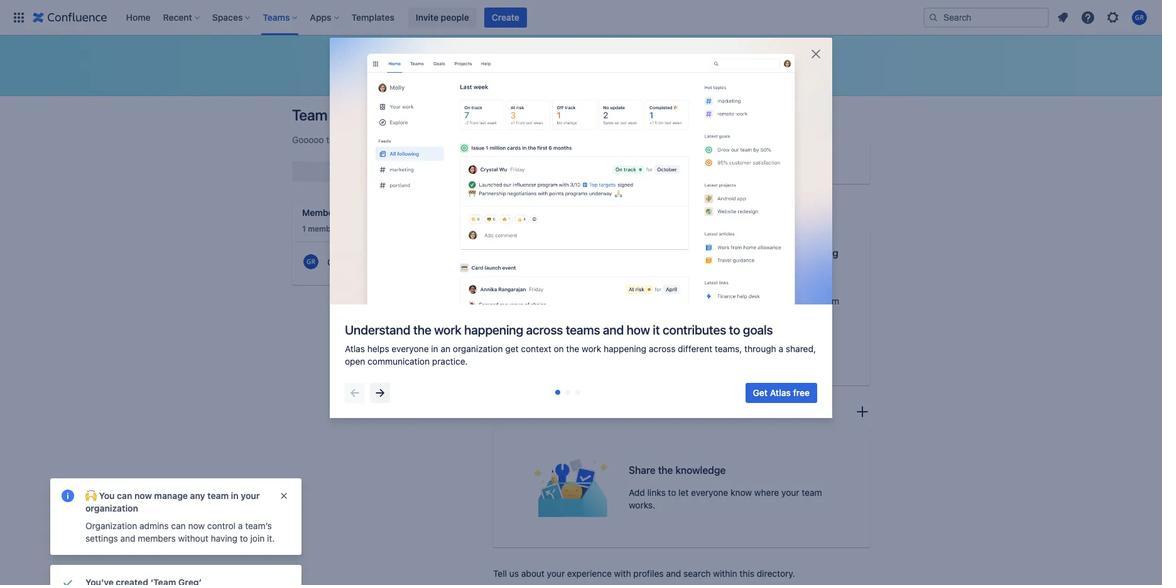 Task type: describe. For each thing, give the bounding box(es) containing it.
learn more button
[[708, 346, 770, 366]]

team for add links to let everyone know where your team works.
[[802, 488, 822, 498]]

team's
[[245, 521, 272, 531]]

a inside understand the work happening across teams and how it contributes to goals atlas helps everyone in an organization get context on the work happening across different teams, through a shared, open communication practice.
[[779, 344, 783, 354]]

any
[[190, 491, 205, 501]]

team activity
[[493, 117, 556, 128]]

different
[[678, 344, 712, 354]]

about
[[521, 569, 545, 579]]

in inside the 🙌 you can now manage any team in your organization
[[231, 491, 239, 501]]

share
[[629, 465, 656, 476]]

this inside the getting started in confluence you created this today
[[627, 163, 639, 171]]

knowledge
[[676, 465, 726, 476]]

status inside see the status of what team greg is working on
[[671, 248, 700, 259]]

tell
[[493, 569, 507, 579]]

create link
[[484, 7, 527, 27]]

a inside help teammates see a summary of what your team works on, the current status and the goals it contributes to.
[[719, 296, 724, 307]]

where
[[754, 488, 779, 498]]

the inside see the status of what team greg is working on
[[654, 248, 669, 259]]

1 horizontal spatial happening
[[604, 344, 646, 354]]

1
[[302, 224, 306, 234]]

now for control
[[188, 521, 205, 531]]

atlas inside understand the work happening across teams and how it contributes to goals atlas helps everyone in an organization get context on the work happening across different teams, through a shared, open communication practice.
[[345, 344, 365, 354]]

team for team activity
[[493, 117, 519, 128]]

on inside see the status of what team greg is working on
[[634, 260, 645, 271]]

1 horizontal spatial 🙌
[[351, 134, 362, 145]]

tell us about your experience with profiles and search within this directory.
[[493, 569, 795, 579]]

what inside help teammates see a summary of what your team works on, the current status and the goals it contributes to.
[[777, 296, 796, 307]]

you inside the 🙌 you can now manage any team in your organization
[[99, 491, 115, 501]]

next image
[[373, 386, 388, 401]]

1 vertical spatial across
[[649, 344, 676, 354]]

members
[[138, 533, 176, 544]]

the right share
[[658, 465, 673, 476]]

and inside understand the work happening across teams and how it contributes to goals atlas helps everyone in an organization get context on the work happening across different teams, through a shared, open communication practice.
[[603, 323, 624, 337]]

through
[[745, 344, 776, 354]]

add for add people
[[345, 166, 362, 177]]

0 horizontal spatial work
[[434, 323, 461, 337]]

organization inside understand the work happening across teams and how it contributes to goals atlas helps everyone in an organization get context on the work happening across different teams, through a shared, open communication practice.
[[453, 344, 503, 354]]

on inside understand the work happening across teams and how it contributes to goals atlas helps everyone in an organization get context on the work happening across different teams, through a shared, open communication practice.
[[554, 344, 564, 354]]

more
[[742, 350, 763, 361]]

add link image
[[855, 405, 870, 420]]

everyone inside add links to let everyone know where your team works.
[[691, 488, 728, 498]]

links
[[647, 488, 666, 498]]

can for admins
[[171, 521, 186, 531]]

current
[[691, 309, 720, 319]]

can for you
[[117, 491, 132, 501]]

let
[[679, 488, 689, 498]]

0 vertical spatial happening
[[464, 323, 523, 337]]

profiles
[[634, 569, 664, 579]]

add people
[[345, 166, 392, 177]]

0 horizontal spatial get atlas free button
[[634, 346, 706, 366]]

practice.
[[432, 356, 468, 367]]

the down teams
[[566, 344, 579, 354]]

share the knowledge
[[629, 465, 726, 476]]

helps
[[367, 344, 389, 354]]

1 vertical spatial this
[[740, 569, 754, 579]]

having
[[211, 533, 238, 544]]

activity
[[521, 117, 556, 128]]

your inside the 🙌 you can now manage any team in your organization
[[241, 491, 260, 501]]

see
[[634, 248, 651, 259]]

teams
[[566, 323, 600, 337]]

🙌 inside the 🙌 you can now manage any team in your organization
[[85, 491, 97, 501]]

created
[[599, 163, 625, 171]]

spaces button
[[208, 7, 255, 27]]

get atlas free for the leftmost get atlas free "button"
[[641, 350, 698, 361]]

banner containing home
[[0, 0, 1162, 35]]

atlas inside powered by atlas "link"
[[690, 279, 708, 288]]

team for help teammates see a summary of what your team works on, the current status and the goals it contributes to.
[[819, 296, 839, 307]]

the up through
[[767, 309, 780, 319]]

create
[[492, 12, 519, 22]]

to inside add links to let everyone know where your team works.
[[668, 488, 676, 498]]

see
[[702, 296, 717, 307]]

member
[[308, 224, 338, 234]]

by
[[679, 279, 688, 288]]

without
[[178, 533, 208, 544]]

it inside help teammates see a summary of what your team works on, the current status and the goals it contributes to.
[[807, 309, 812, 319]]

what inside see the status of what team greg is working on
[[714, 248, 737, 259]]

of inside help teammates see a summary of what your team works on, the current status and the goals it contributes to.
[[766, 296, 774, 307]]

team greg
[[292, 106, 363, 124]]

contributes inside help teammates see a summary of what your team works on, the current status and the goals it contributes to.
[[634, 321, 680, 332]]

manage
[[154, 491, 188, 501]]

context
[[521, 344, 551, 354]]

learn more
[[716, 350, 763, 361]]

working
[[802, 248, 839, 259]]

getting started in confluence you created this today
[[530, 151, 659, 171]]

team inside the 🙌 you can now manage any team in your organization
[[207, 491, 229, 501]]

team for team greg
[[292, 106, 328, 124]]

apps
[[310, 12, 331, 22]]

understand the work happening across teams and how it contributes to goals dialog
[[330, 38, 832, 418]]

team!
[[326, 134, 349, 145]]

contributes inside understand the work happening across teams and how it contributes to goals atlas helps everyone in an organization get context on the work happening across different teams, through a shared, open communication practice.
[[663, 323, 726, 337]]

help teammates see a summary of what your team works on, the current status and the goals it contributes to.
[[634, 296, 839, 332]]

your inside help teammates see a summary of what your team works on, the current status and the goals it contributes to.
[[799, 296, 817, 307]]

apps button
[[306, 7, 344, 27]]

organization admins can now control a team's settings and members without having to join it.
[[85, 521, 275, 544]]

team inside see the status of what team greg is working on
[[739, 248, 764, 259]]

a inside organization admins can now control a team's settings and members without having to join it.
[[238, 521, 243, 531]]

search
[[684, 569, 711, 579]]

with
[[614, 569, 631, 579]]

1 horizontal spatial work
[[582, 344, 601, 354]]

us
[[509, 569, 519, 579]]

summary
[[726, 296, 764, 307]]

learn
[[716, 350, 739, 361]]

powered by atlas link
[[634, 278, 850, 289]]

invite
[[416, 12, 439, 22]]

works.
[[629, 500, 655, 511]]

global element
[[8, 0, 921, 35]]

invite people
[[416, 12, 469, 22]]

templates
[[352, 12, 394, 22]]

it inside understand the work happening across teams and how it contributes to goals atlas helps everyone in an organization get context on the work happening across different teams, through a shared, open communication practice.
[[653, 323, 660, 337]]

0 vertical spatial greg
[[331, 106, 363, 124]]



Task type: locate. For each thing, give the bounding box(es) containing it.
it.
[[267, 533, 275, 544]]

add
[[345, 166, 362, 177], [629, 488, 645, 498]]

your right where
[[782, 488, 799, 498]]

to inside organization admins can now control a team's settings and members without having to join it.
[[240, 533, 248, 544]]

in inside the getting started in confluence you created this today
[[593, 151, 600, 161]]

contributes down on,
[[634, 321, 680, 332]]

1 vertical spatial greg
[[767, 248, 789, 259]]

team right where
[[802, 488, 822, 498]]

0 horizontal spatial status
[[671, 248, 700, 259]]

everyone
[[392, 344, 429, 354], [691, 488, 728, 498]]

confluence image
[[33, 10, 107, 25], [33, 10, 107, 25]]

open
[[345, 356, 365, 367]]

0 horizontal spatial add
[[345, 166, 362, 177]]

powered
[[646, 279, 677, 288]]

of right summary
[[766, 296, 774, 307]]

get atlas free button inside understand the work happening across teams and how it contributes to goals 'dialog'
[[745, 383, 817, 403]]

search image
[[929, 12, 939, 22]]

1 horizontal spatial this
[[740, 569, 754, 579]]

0 horizontal spatial it
[[653, 323, 660, 337]]

Search field
[[924, 7, 1049, 27]]

get inside understand the work happening across teams and how it contributes to goals 'dialog'
[[753, 388, 768, 398]]

2 vertical spatial a
[[238, 521, 243, 531]]

to left join
[[240, 533, 248, 544]]

free
[[682, 350, 698, 361], [793, 388, 810, 398]]

help
[[634, 296, 653, 307]]

2 vertical spatial in
[[231, 491, 239, 501]]

0 horizontal spatial now
[[134, 491, 152, 501]]

🙌 you can now manage any team in your organization
[[85, 491, 260, 514]]

get down more on the bottom right of page
[[753, 388, 768, 398]]

happening down how
[[604, 344, 646, 354]]

0 vertical spatial work
[[434, 323, 461, 337]]

free down the to.
[[682, 350, 698, 361]]

team
[[819, 296, 839, 307], [802, 488, 822, 498], [207, 491, 229, 501]]

organization up practice.
[[453, 344, 503, 354]]

to right contributing
[[555, 205, 564, 216]]

and down organization
[[120, 533, 135, 544]]

team up powered by atlas "link"
[[739, 248, 764, 259]]

in
[[593, 151, 600, 161], [431, 344, 438, 354], [231, 491, 239, 501]]

0 horizontal spatial everyone
[[392, 344, 429, 354]]

join
[[250, 533, 265, 544]]

0 vertical spatial get atlas free
[[641, 350, 698, 361]]

0 horizontal spatial of
[[702, 248, 712, 259]]

members 1 member
[[302, 207, 342, 234]]

get
[[641, 350, 656, 361], [753, 388, 768, 398]]

can up 'without'
[[171, 521, 186, 531]]

add inside add people "button"
[[345, 166, 362, 177]]

across
[[526, 323, 563, 337], [649, 344, 676, 354]]

atlas down through
[[770, 388, 791, 398]]

gooooo team! 🙌
[[292, 134, 362, 145]]

how
[[627, 323, 650, 337]]

status up by
[[671, 248, 700, 259]]

1 vertical spatial get atlas free button
[[745, 383, 817, 403]]

a right see
[[719, 296, 724, 307]]

1 vertical spatial of
[[766, 296, 774, 307]]

0 horizontal spatial can
[[117, 491, 132, 501]]

0 vertical spatial everyone
[[392, 344, 429, 354]]

1 horizontal spatial people
[[441, 12, 469, 22]]

happening up get
[[464, 323, 523, 337]]

atlas
[[690, 279, 708, 288], [345, 344, 365, 354], [659, 350, 679, 361], [770, 388, 791, 398]]

contributes
[[634, 321, 680, 332], [663, 323, 726, 337]]

contributing
[[493, 205, 552, 216]]

to up teams,
[[729, 323, 740, 337]]

to
[[555, 205, 564, 216], [729, 323, 740, 337], [668, 488, 676, 498], [240, 533, 248, 544]]

team inside help teammates see a summary of what your team works on, the current status and the goals it contributes to.
[[819, 296, 839, 307]]

0 vertical spatial it
[[807, 309, 812, 319]]

0 vertical spatial 🙌
[[351, 134, 362, 145]]

what right summary
[[777, 296, 796, 307]]

directory.
[[757, 569, 795, 579]]

0 vertical spatial of
[[702, 248, 712, 259]]

now up 'without'
[[188, 521, 205, 531]]

get atlas free down more on the bottom right of page
[[753, 388, 810, 398]]

your up shared, on the right of page
[[799, 296, 817, 307]]

1 vertical spatial status
[[722, 309, 747, 319]]

this
[[627, 163, 639, 171], [740, 569, 754, 579]]

to left let
[[668, 488, 676, 498]]

get down how
[[641, 350, 656, 361]]

1 vertical spatial organization
[[85, 503, 138, 514]]

add up works.
[[629, 488, 645, 498]]

contributes up "different"
[[663, 323, 726, 337]]

and down summary
[[750, 309, 765, 319]]

your up team's
[[241, 491, 260, 501]]

powered by atlas
[[646, 279, 708, 288]]

templates link
[[348, 7, 398, 27]]

it up shared, on the right of page
[[807, 309, 812, 319]]

0 vertical spatial across
[[526, 323, 563, 337]]

is
[[792, 248, 799, 259]]

get for get atlas free "button" inside understand the work happening across teams and how it contributes to goals 'dialog'
[[753, 388, 768, 398]]

1 vertical spatial what
[[777, 296, 796, 307]]

within
[[713, 569, 737, 579]]

a left team's
[[238, 521, 243, 531]]

0 vertical spatial you
[[585, 163, 597, 171]]

it right how
[[653, 323, 660, 337]]

0 horizontal spatial happening
[[464, 323, 523, 337]]

home
[[126, 12, 151, 22]]

0 vertical spatial now
[[134, 491, 152, 501]]

teammates
[[655, 296, 700, 307]]

gooooo
[[292, 134, 324, 145]]

the down "teammates"
[[675, 309, 688, 319]]

0 horizontal spatial what
[[714, 248, 737, 259]]

0 horizontal spatial a
[[238, 521, 243, 531]]

today
[[641, 163, 659, 171]]

0 vertical spatial a
[[719, 296, 724, 307]]

1 horizontal spatial team
[[493, 117, 519, 128]]

understand the work happening across teams and how it contributes to goals atlas helps everyone in an organization get context on the work happening across different teams, through a shared, open communication practice.
[[345, 323, 816, 367]]

0 horizontal spatial this
[[627, 163, 639, 171]]

can up organization
[[117, 491, 132, 501]]

0 horizontal spatial organization
[[85, 503, 138, 514]]

people for add people
[[364, 166, 392, 177]]

settings icon image
[[1106, 10, 1121, 25]]

add people button
[[292, 161, 445, 182]]

1 vertical spatial get atlas free
[[753, 388, 810, 398]]

get
[[505, 344, 519, 354]]

success image
[[60, 575, 75, 586]]

of inside see the status of what team greg is working on
[[702, 248, 712, 259]]

work
[[434, 323, 461, 337], [582, 344, 601, 354]]

to.
[[682, 321, 693, 332]]

started
[[562, 151, 591, 161]]

can inside the 🙌 you can now manage any team in your organization
[[117, 491, 132, 501]]

team up gooooo
[[292, 106, 328, 124]]

1 vertical spatial add
[[629, 488, 645, 498]]

communication
[[368, 356, 430, 367]]

🙌 right info "icon"
[[85, 491, 97, 501]]

1 vertical spatial you
[[99, 491, 115, 501]]

1 vertical spatial free
[[793, 388, 810, 398]]

of
[[702, 248, 712, 259], [766, 296, 774, 307]]

get atlas free button down more on the bottom right of page
[[745, 383, 817, 403]]

your inside add links to let everyone know where your team works.
[[782, 488, 799, 498]]

a left shared, on the right of page
[[779, 344, 783, 354]]

people inside "button"
[[364, 166, 392, 177]]

to inside understand the work happening across teams and how it contributes to goals atlas helps everyone in an organization get context on the work happening across different teams, through a shared, open communication practice.
[[729, 323, 740, 337]]

see the status of what team greg is working on
[[634, 248, 839, 271]]

0 vertical spatial on
[[634, 260, 645, 271]]

🙌 right team!
[[351, 134, 362, 145]]

add links to let everyone know where your team works.
[[629, 488, 822, 511]]

members
[[302, 207, 342, 218]]

2 horizontal spatial in
[[593, 151, 600, 161]]

goals up shared, on the right of page
[[783, 309, 805, 319]]

status down summary
[[722, 309, 747, 319]]

0 horizontal spatial on
[[554, 344, 564, 354]]

1 vertical spatial goals
[[743, 323, 773, 337]]

0 horizontal spatial 🙌
[[85, 491, 97, 501]]

0 vertical spatial goals
[[783, 309, 805, 319]]

work down teams
[[582, 344, 601, 354]]

status
[[671, 248, 700, 259], [722, 309, 747, 319]]

experience
[[567, 569, 612, 579]]

0 vertical spatial this
[[627, 163, 639, 171]]

across down how
[[649, 344, 676, 354]]

1 horizontal spatial goals
[[783, 309, 805, 319]]

2 horizontal spatial team
[[739, 248, 764, 259]]

goals up through
[[743, 323, 773, 337]]

happening
[[464, 323, 523, 337], [604, 344, 646, 354]]

an
[[441, 344, 450, 354]]

get atlas free button down the to.
[[634, 346, 706, 366]]

dismiss image
[[279, 491, 289, 501]]

0 horizontal spatial team
[[292, 106, 328, 124]]

0 vertical spatial get
[[641, 350, 656, 361]]

0 horizontal spatial people
[[364, 166, 392, 177]]

1 vertical spatial get
[[753, 388, 768, 398]]

get for the leftmost get atlas free "button"
[[641, 350, 656, 361]]

in inside understand the work happening across teams and how it contributes to goals atlas helps everyone in an organization get context on the work happening across different teams, through a shared, open communication practice.
[[431, 344, 438, 354]]

spaces
[[212, 12, 243, 22]]

1 horizontal spatial it
[[807, 309, 812, 319]]

1 horizontal spatial greg
[[767, 248, 789, 259]]

1 horizontal spatial get
[[753, 388, 768, 398]]

everyone inside understand the work happening across teams and how it contributes to goals atlas helps everyone in an organization get context on the work happening across different teams, through a shared, open communication practice.
[[392, 344, 429, 354]]

team left the activity
[[493, 117, 519, 128]]

0 horizontal spatial in
[[231, 491, 239, 501]]

team inside add links to let everyone know where your team works.
[[802, 488, 822, 498]]

you inside the getting started in confluence you created this today
[[585, 163, 597, 171]]

1 horizontal spatial of
[[766, 296, 774, 307]]

in up control
[[231, 491, 239, 501]]

your
[[799, 296, 817, 307], [782, 488, 799, 498], [241, 491, 260, 501], [547, 569, 565, 579]]

this right within
[[740, 569, 754, 579]]

0 horizontal spatial greg
[[331, 106, 363, 124]]

team right any
[[207, 491, 229, 501]]

1 vertical spatial now
[[188, 521, 205, 531]]

1 vertical spatial 🙌
[[85, 491, 97, 501]]

greg up team!
[[331, 106, 363, 124]]

banner
[[0, 0, 1162, 35]]

0 vertical spatial organization
[[453, 344, 503, 354]]

invite people button
[[408, 7, 477, 27]]

add for add links to let everyone know where your team works.
[[629, 488, 645, 498]]

now inside organization admins can now control a team's settings and members without having to join it.
[[188, 521, 205, 531]]

understand
[[345, 323, 410, 337]]

organization inside the 🙌 you can now manage any team in your organization
[[85, 503, 138, 514]]

atlas up open
[[345, 344, 365, 354]]

organization
[[85, 521, 137, 531]]

people inside button
[[441, 12, 469, 22]]

know
[[731, 488, 752, 498]]

teams,
[[715, 344, 742, 354]]

and inside organization admins can now control a team's settings and members without having to join it.
[[120, 533, 135, 544]]

admins
[[139, 521, 169, 531]]

now left "manage"
[[134, 491, 152, 501]]

home link
[[122, 7, 154, 27]]

you up organization
[[99, 491, 115, 501]]

info image
[[60, 489, 75, 504]]

0 vertical spatial in
[[593, 151, 600, 161]]

get atlas free
[[641, 350, 698, 361], [753, 388, 810, 398]]

greg
[[331, 106, 363, 124], [767, 248, 789, 259]]

1 horizontal spatial now
[[188, 521, 205, 531]]

0 vertical spatial free
[[682, 350, 698, 361]]

and left search
[[666, 569, 681, 579]]

1 horizontal spatial what
[[777, 296, 796, 307]]

this down confluence
[[627, 163, 639, 171]]

across up context
[[526, 323, 563, 337]]

1 horizontal spatial add
[[629, 488, 645, 498]]

team
[[292, 106, 328, 124], [493, 117, 519, 128], [739, 248, 764, 259]]

in left an
[[431, 344, 438, 354]]

1 horizontal spatial everyone
[[691, 488, 728, 498]]

your right 'about'
[[547, 569, 565, 579]]

a
[[719, 296, 724, 307], [779, 344, 783, 354], [238, 521, 243, 531]]

add down team!
[[345, 166, 362, 177]]

getting
[[530, 151, 560, 161]]

settings
[[85, 533, 118, 544]]

status inside help teammates see a summary of what your team works on, the current status and the goals it contributes to.
[[722, 309, 747, 319]]

the right 'see' at the right top
[[654, 248, 669, 259]]

and left how
[[603, 323, 624, 337]]

greg left is
[[767, 248, 789, 259]]

0 horizontal spatial get atlas free
[[641, 350, 698, 361]]

1 horizontal spatial in
[[431, 344, 438, 354]]

contributing to
[[493, 205, 564, 216]]

1 vertical spatial in
[[431, 344, 438, 354]]

1 vertical spatial a
[[779, 344, 783, 354]]

what up powered by atlas "link"
[[714, 248, 737, 259]]

goals inside understand the work happening across teams and how it contributes to goals atlas helps everyone in an organization get context on the work happening across different teams, through a shared, open communication practice.
[[743, 323, 773, 337]]

1 vertical spatial happening
[[604, 344, 646, 354]]

0 vertical spatial status
[[671, 248, 700, 259]]

1 vertical spatial can
[[171, 521, 186, 531]]

free down shared, on the right of page
[[793, 388, 810, 398]]

in up created
[[593, 151, 600, 161]]

confluence
[[603, 151, 649, 161]]

0 horizontal spatial goals
[[743, 323, 773, 337]]

everyone down knowledge
[[691, 488, 728, 498]]

of up powered by atlas
[[702, 248, 712, 259]]

and inside help teammates see a summary of what your team works on, the current status and the goals it contributes to.
[[750, 309, 765, 319]]

1 horizontal spatial across
[[649, 344, 676, 354]]

1 vertical spatial on
[[554, 344, 564, 354]]

it
[[807, 309, 812, 319], [653, 323, 660, 337]]

get atlas free inside understand the work happening across teams and how it contributes to goals 'dialog'
[[753, 388, 810, 398]]

shared,
[[786, 344, 816, 354]]

0 vertical spatial what
[[714, 248, 737, 259]]

1 vertical spatial people
[[364, 166, 392, 177]]

organization up organization
[[85, 503, 138, 514]]

0 vertical spatial add
[[345, 166, 362, 177]]

free inside understand the work happening across teams and how it contributes to goals 'dialog'
[[793, 388, 810, 398]]

works
[[634, 309, 658, 319]]

get atlas free button
[[634, 346, 706, 366], [745, 383, 817, 403]]

1 horizontal spatial can
[[171, 521, 186, 531]]

greg inside see the status of what team greg is working on
[[767, 248, 789, 259]]

on,
[[660, 309, 673, 319]]

add inside add links to let everyone know where your team works.
[[629, 488, 645, 498]]

people for invite people
[[441, 12, 469, 22]]

atlas image
[[634, 279, 644, 289]]

now inside the 🙌 you can now manage any team in your organization
[[134, 491, 152, 501]]

on down 'see' at the right top
[[634, 260, 645, 271]]

1 horizontal spatial organization
[[453, 344, 503, 354]]

get atlas free down the to.
[[641, 350, 698, 361]]

goals inside help teammates see a summary of what your team works on, the current status and the goals it contributes to.
[[783, 309, 805, 319]]

the up communication
[[413, 323, 431, 337]]

now for manage
[[134, 491, 152, 501]]

0 horizontal spatial free
[[682, 350, 698, 361]]

1 horizontal spatial status
[[722, 309, 747, 319]]

0 horizontal spatial get
[[641, 350, 656, 361]]

control
[[207, 521, 236, 531]]

0 horizontal spatial across
[[526, 323, 563, 337]]

get atlas free for get atlas free "button" inside understand the work happening across teams and how it contributes to goals 'dialog'
[[753, 388, 810, 398]]

0 vertical spatial can
[[117, 491, 132, 501]]

1 horizontal spatial you
[[585, 163, 597, 171]]

can inside organization admins can now control a team's settings and members without having to join it.
[[171, 521, 186, 531]]

atlas right by
[[690, 279, 708, 288]]

1 vertical spatial work
[[582, 344, 601, 354]]

work up an
[[434, 323, 461, 337]]

free for the leftmost get atlas free "button"
[[682, 350, 698, 361]]

you down 'started'
[[585, 163, 597, 171]]

0 horizontal spatial you
[[99, 491, 115, 501]]

0 vertical spatial get atlas free button
[[634, 346, 706, 366]]

1 horizontal spatial free
[[793, 388, 810, 398]]

on right context
[[554, 344, 564, 354]]

team down working
[[819, 296, 839, 307]]

1 horizontal spatial get atlas free
[[753, 388, 810, 398]]

1 horizontal spatial get atlas free button
[[745, 383, 817, 403]]

close modal image
[[809, 46, 824, 62]]

atlas down on,
[[659, 350, 679, 361]]

everyone up communication
[[392, 344, 429, 354]]

1 vertical spatial it
[[653, 323, 660, 337]]

free for get atlas free "button" inside understand the work happening across teams and how it contributes to goals 'dialog'
[[793, 388, 810, 398]]



Task type: vqa. For each thing, say whether or not it's contained in the screenshot.
people to the left
yes



